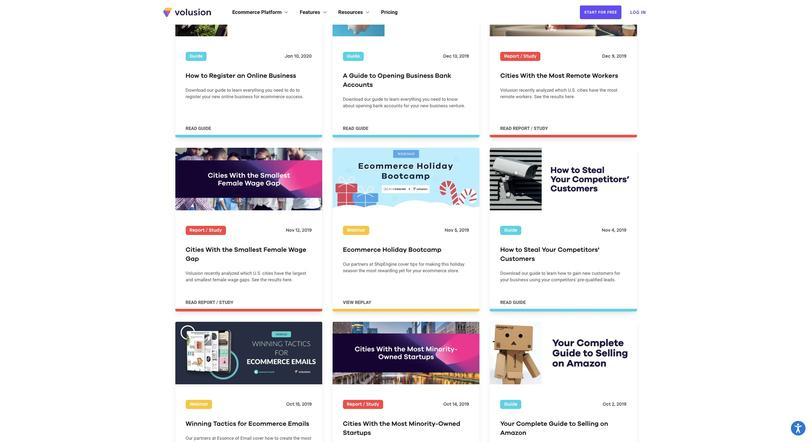 Task type: locate. For each thing, give the bounding box(es) containing it.
nov 5, 2019
[[445, 228, 469, 233]]

download up about
[[343, 97, 363, 102]]

1 vertical spatial study
[[209, 228, 222, 233]]

1 vertical spatial ecommerce
[[343, 247, 381, 253]]

analyzed inside "volusion recently analyzed which u.s. cities have the most remote workers. see the results here."
[[536, 88, 554, 93]]

0 vertical spatial have
[[589, 88, 599, 93]]

read guide button
[[186, 125, 211, 132], [343, 125, 369, 132], [501, 299, 526, 306]]

to
[[201, 73, 208, 79], [370, 73, 376, 79], [227, 88, 231, 93], [285, 88, 289, 93], [296, 88, 300, 93], [384, 97, 388, 102], [442, 97, 446, 102], [516, 247, 522, 253], [542, 271, 546, 276], [568, 271, 572, 276], [569, 421, 576, 427], [275, 436, 279, 441], [259, 442, 263, 442]]

oct
[[286, 402, 295, 407], [444, 402, 452, 407], [603, 402, 611, 407]]

ecommerce inside download our guide to learn everything you need to do to register your new online business for ecommerce success.
[[261, 94, 285, 99]]

0 horizontal spatial need
[[274, 88, 283, 93]]

1 vertical spatial have
[[274, 271, 284, 276]]

0 vertical spatial most
[[549, 73, 565, 79]]

new left online on the top left of the page
[[212, 94, 220, 99]]

winning
[[186, 421, 212, 427]]

2019 right 9,
[[617, 54, 627, 59]]

here.
[[565, 94, 575, 99], [283, 277, 293, 283]]

0 horizontal spatial download
[[186, 88, 206, 93]]

2 vertical spatial our
[[522, 271, 528, 276]]

1 vertical spatial results
[[268, 277, 282, 283]]

how to steal your competitors' customers image
[[490, 148, 637, 211]]

business inside a guide to opening business bank accounts
[[406, 73, 434, 79]]

study
[[534, 126, 548, 131], [219, 300, 233, 305]]

1 horizontal spatial webinar
[[347, 228, 366, 233]]

oct left 15, on the bottom left of page
[[286, 402, 295, 407]]

3 nov from the left
[[602, 228, 611, 233]]

0 vertical spatial most
[[607, 88, 618, 93]]

how up increase on the left of page
[[265, 436, 274, 441]]

cities
[[577, 88, 588, 93], [263, 271, 273, 276]]

your
[[542, 247, 556, 253], [501, 421, 515, 427]]

read guide
[[186, 126, 211, 131], [343, 126, 369, 131], [501, 300, 526, 305]]

1 horizontal spatial new
[[421, 103, 429, 108]]

read for how to steal your competitors' customers
[[501, 300, 512, 305]]

download up the register
[[186, 88, 206, 93]]

with inside cities with the most minority-owned startups
[[363, 421, 378, 427]]

business left using on the right of the page
[[510, 277, 528, 283]]

have for female
[[274, 271, 284, 276]]

cities inside "cities with the smallest female wage gap"
[[186, 247, 204, 253]]

you for online
[[265, 88, 272, 93]]

guide for how to steal your competitors' customers
[[504, 228, 518, 233]]

partners for ecommerce
[[351, 262, 368, 267]]

2019 for cities with the smallest female wage gap
[[302, 228, 312, 233]]

cities with the most remote workers image
[[490, 0, 637, 36]]

log
[[631, 10, 640, 15]]

read report / study button down smallest
[[186, 299, 233, 306]]

how to register an online business
[[186, 73, 296, 79]]

1 vertical spatial read report / study
[[186, 300, 233, 305]]

read guide for how to steal your competitors' customers
[[501, 300, 526, 305]]

1 vertical spatial which
[[240, 271, 252, 276]]

u.s. inside volusion recently analyzed which u.s. cities have the largest and smallest female wage gaps. see the results here.
[[253, 271, 261, 276]]

nov left "4,"
[[602, 228, 611, 233]]

new inside download our guide to learn how to gain new customers for your business using your competitors' pre-qualified leads.
[[583, 271, 591, 276]]

most down the shipengine
[[366, 268, 377, 273]]

partners inside our partners at shipengine cover tips for making this holiday season the most rewarding yet for your ecommerce store.
[[351, 262, 368, 267]]

nov
[[286, 228, 295, 233], [445, 228, 454, 233], [602, 228, 611, 233]]

need left do
[[274, 88, 283, 93]]

recently inside volusion recently analyzed which u.s. cities have the largest and smallest female wage gaps. see the results here.
[[204, 271, 220, 276]]

shipengine
[[375, 262, 397, 267]]

our inside download our guide to learn everything you need to do to register your new online business for ecommerce success.
[[207, 88, 214, 93]]

here. down largest
[[283, 277, 293, 283]]

cities down remote at the right top of the page
[[577, 88, 588, 93]]

cover up strategies
[[253, 436, 264, 441]]

how for how to register an online business
[[186, 73, 199, 79]]

volusion recently analyzed which u.s. cities have the most remote workers. see the results here.
[[501, 88, 618, 99]]

need inside download our guide to learn everything you need to do to register your new online business for ecommerce success.
[[274, 88, 283, 93]]

report down workers.
[[513, 126, 530, 131]]

cover up yet
[[398, 262, 409, 267]]

cities for female
[[263, 271, 273, 276]]

2019 right 15, on the bottom left of page
[[302, 402, 312, 407]]

our
[[343, 262, 350, 267], [186, 436, 193, 441]]

u.s.
[[568, 88, 576, 93], [253, 271, 261, 276]]

1 horizontal spatial cities
[[577, 88, 588, 93]]

0 vertical spatial recently
[[519, 88, 535, 93]]

have left largest
[[274, 271, 284, 276]]

0 horizontal spatial business
[[235, 94, 253, 99]]

1 vertical spatial our
[[186, 436, 193, 441]]

with up startups
[[363, 421, 378, 427]]

see right workers.
[[534, 94, 542, 99]]

2 vertical spatial most
[[301, 436, 311, 441]]

3 oct from the left
[[603, 402, 611, 407]]

2 vertical spatial new
[[583, 271, 591, 276]]

partners up email
[[194, 436, 211, 441]]

1 horizontal spatial at
[[369, 262, 373, 267]]

your right accounts
[[411, 103, 419, 108]]

0 vertical spatial analyzed
[[536, 88, 554, 93]]

volusion inside volusion recently analyzed which u.s. cities have the largest and smallest female wage gaps. see the results here.
[[186, 271, 203, 276]]

1 horizontal spatial recently
[[519, 88, 535, 93]]

you left know
[[423, 97, 430, 102]]

download inside download our guide to learn everything you need to know about opening bank accounts for your new business venture.
[[343, 97, 363, 102]]

1 horizontal spatial read guide
[[343, 126, 369, 131]]

new inside download our guide to learn everything you need to do to register your new online business for ecommerce success.
[[212, 94, 220, 99]]

0 horizontal spatial which
[[240, 271, 252, 276]]

0 horizontal spatial our
[[207, 88, 214, 93]]

our inside download our guide to learn how to gain new customers for your business using your competitors' pre-qualified leads.
[[522, 271, 528, 276]]

0 vertical spatial everything
[[243, 88, 264, 93]]

the inside cities with the most minority-owned startups
[[380, 421, 390, 427]]

pre-
[[578, 277, 586, 283]]

your complete guide to selling on amazon
[[501, 421, 608, 437]]

u.s. down remote at the right top of the page
[[568, 88, 576, 93]]

study for cities with the most minority-owned startups
[[366, 402, 379, 407]]

1 horizontal spatial which
[[555, 88, 567, 93]]

report for cities with the smallest female wage gap
[[198, 300, 215, 305]]

which inside volusion recently analyzed which u.s. cities have the largest and smallest female wage gaps. see the results here.
[[240, 271, 252, 276]]

u.s. down "cities with the smallest female wage gap"
[[253, 271, 261, 276]]

most down emails
[[301, 436, 311, 441]]

1 horizontal spatial our
[[364, 97, 371, 102]]

report down smallest
[[198, 300, 215, 305]]

your complete guide to selling on amazon image
[[490, 322, 637, 385]]

oct 14, 2019
[[444, 402, 469, 407]]

learn for opening
[[390, 97, 400, 102]]

with up female
[[206, 247, 221, 253]]

learn up accounts
[[390, 97, 400, 102]]

webinar for ecommerce
[[347, 228, 366, 233]]

your right the register
[[202, 94, 211, 99]]

rewarding
[[378, 268, 398, 273]]

cover inside our partners at shipengine cover tips for making this holiday season the most rewarding yet for your ecommerce store.
[[398, 262, 409, 267]]

view replay
[[343, 300, 371, 305]]

cities up remote
[[501, 73, 519, 79]]

see right gaps.
[[252, 277, 259, 283]]

1 vertical spatial you
[[423, 97, 430, 102]]

cities with the most remote workers
[[501, 73, 618, 79]]

how
[[558, 271, 567, 276], [265, 436, 274, 441]]

nov 12, 2019
[[286, 228, 312, 233]]

with for cities with the most remote workers
[[521, 73, 535, 79]]

volusion recently analyzed which u.s. cities have the largest and smallest female wage gaps. see the results here.
[[186, 271, 306, 283]]

webinar for winning
[[190, 402, 208, 407]]

need inside download our guide to learn everything you need to know about opening bank accounts for your new business venture.
[[431, 97, 441, 102]]

have inside volusion recently analyzed which u.s. cities have the largest and smallest female wage gaps. see the results here.
[[274, 271, 284, 276]]

in
[[641, 10, 646, 15]]

this
[[442, 262, 449, 267]]

download for how to steal your competitors' customers
[[501, 271, 521, 276]]

winning tactics for ecommerce emails
[[186, 421, 309, 427]]

dec for bank
[[443, 54, 452, 59]]

cities for cities with the most minority-owned startups
[[343, 421, 362, 427]]

1 vertical spatial at
[[212, 436, 216, 441]]

1 horizontal spatial read guide button
[[343, 125, 369, 132]]

1 horizontal spatial report
[[347, 402, 362, 407]]

need left know
[[431, 97, 441, 102]]

cities for cities with the most remote workers
[[501, 73, 519, 79]]

strategies
[[238, 442, 258, 442]]

12,
[[296, 228, 301, 233]]

you
[[265, 88, 272, 93], [423, 97, 430, 102]]

you inside download our guide to learn everything you need to know about opening bank accounts for your new business venture.
[[423, 97, 430, 102]]

1 horizontal spatial you
[[423, 97, 430, 102]]

oct left 2, in the right bottom of the page
[[603, 402, 611, 407]]

which inside "volusion recently analyzed which u.s. cities have the most remote workers. see the results here."
[[555, 88, 567, 93]]

1 vertical spatial webinar
[[190, 402, 208, 407]]

how up the register
[[186, 73, 199, 79]]

everything up accounts
[[401, 97, 422, 102]]

most down workers at the top right of page
[[607, 88, 618, 93]]

read report / study
[[501, 126, 548, 131], [186, 300, 233, 305]]

our inside download our guide to learn everything you need to know about opening bank accounts for your new business venture.
[[364, 97, 371, 102]]

1 oct from the left
[[286, 402, 295, 407]]

your inside 'how to steal your competitors' customers'
[[542, 247, 556, 253]]

0 horizontal spatial ecommerce
[[261, 94, 285, 99]]

nov for how to steal your competitors' customers
[[602, 228, 611, 233]]

2 horizontal spatial cities
[[501, 73, 519, 79]]

1 vertical spatial our
[[364, 97, 371, 102]]

/ for cities with the smallest female wage gap
[[206, 228, 208, 233]]

recently inside "volusion recently analyzed which u.s. cities have the most remote workers. see the results here."
[[519, 88, 535, 93]]

1 nov from the left
[[286, 228, 295, 233]]

gain
[[573, 271, 582, 276]]

guide inside download our guide to learn everything you need to know about opening bank accounts for your new business venture.
[[372, 97, 383, 102]]

about
[[343, 103, 355, 108]]

wage
[[288, 247, 306, 253]]

download inside download our guide to learn everything you need to do to register your new online business for ecommerce success.
[[186, 88, 206, 93]]

partners
[[351, 262, 368, 267], [194, 436, 211, 441]]

0 horizontal spatial your
[[501, 421, 515, 427]]

the inside "cities with the smallest female wage gap"
[[222, 247, 233, 253]]

1 vertical spatial report / study
[[190, 228, 222, 233]]

1 vertical spatial study
[[219, 300, 233, 305]]

sales.
[[282, 442, 294, 442]]

1 vertical spatial partners
[[194, 436, 211, 441]]

learn inside download our guide to learn everything you need to know about opening bank accounts for your new business venture.
[[390, 97, 400, 102]]

2 horizontal spatial most
[[607, 88, 618, 93]]

read for cities with the most remote workers
[[501, 126, 512, 131]]

selling
[[578, 421, 599, 427]]

guide inside a guide to opening business bank accounts
[[349, 73, 368, 79]]

you down online
[[265, 88, 272, 93]]

0 horizontal spatial webinar
[[190, 402, 208, 407]]

at for ecommerce
[[369, 262, 373, 267]]

for down online
[[254, 94, 260, 99]]

ecommerce up season
[[343, 247, 381, 253]]

at left the shipengine
[[369, 262, 373, 267]]

0 horizontal spatial study
[[209, 228, 222, 233]]

have for remote
[[589, 88, 599, 93]]

report
[[513, 126, 530, 131], [198, 300, 215, 305]]

learn inside download our guide to learn everything you need to do to register your new online business for ecommerce success.
[[232, 88, 242, 93]]

volusion up remote
[[501, 88, 518, 93]]

you inside download our guide to learn everything you need to do to register your new online business for ecommerce success.
[[265, 88, 272, 93]]

2019
[[459, 54, 469, 59], [617, 54, 627, 59], [302, 228, 312, 233], [459, 228, 469, 233], [617, 228, 627, 233], [302, 402, 312, 407], [459, 402, 469, 407], [617, 402, 627, 407]]

our up the 'opening'
[[364, 97, 371, 102]]

yet
[[399, 268, 405, 273]]

analyzed for smallest
[[221, 271, 239, 276]]

2019 for ecommerce holiday bootcamp
[[459, 228, 469, 233]]

how up 'customers'
[[501, 247, 514, 253]]

our down 'customers'
[[522, 271, 528, 276]]

volusion for cities with the smallest female wage gap
[[186, 271, 203, 276]]

workers.
[[516, 94, 533, 99]]

our inside our partners at essence of email cover how to create the most effective email marketing strategies to increase sales.
[[186, 436, 193, 441]]

nov for cities with the smallest female wage gap
[[286, 228, 295, 233]]

need for bank
[[431, 97, 441, 102]]

/ for cities with the most remote workers
[[521, 54, 523, 59]]

you for business
[[423, 97, 430, 102]]

volusion for cities with the most remote workers
[[501, 88, 518, 93]]

0 horizontal spatial see
[[252, 277, 259, 283]]

ecommerce left platform
[[232, 9, 260, 15]]

0 vertical spatial see
[[534, 94, 542, 99]]

analyzed up wage
[[221, 271, 239, 276]]

learn up online on the top left of the page
[[232, 88, 242, 93]]

guide
[[215, 88, 226, 93], [372, 97, 383, 102], [198, 126, 211, 131], [356, 126, 369, 131], [530, 271, 541, 276], [513, 300, 526, 305]]

most
[[549, 73, 565, 79], [392, 421, 407, 427]]

1 horizontal spatial nov
[[445, 228, 454, 233]]

download inside download our guide to learn how to gain new customers for your business using your competitors' pre-qualified leads.
[[501, 271, 521, 276]]

recently up female
[[204, 271, 220, 276]]

dec left 13,
[[443, 54, 452, 59]]

2019 right 5,
[[459, 228, 469, 233]]

here. down remote at the right top of the page
[[565, 94, 575, 99]]

our for register
[[207, 88, 214, 93]]

0 vertical spatial cover
[[398, 262, 409, 267]]

results right gaps.
[[268, 277, 282, 283]]

0 horizontal spatial results
[[268, 277, 282, 283]]

with inside "cities with the smallest female wage gap"
[[206, 247, 221, 253]]

everything down online
[[243, 88, 264, 93]]

2 vertical spatial report / study
[[347, 402, 379, 407]]

2 nov from the left
[[445, 228, 454, 233]]

1 horizontal spatial u.s.
[[568, 88, 576, 93]]

0 horizontal spatial read guide button
[[186, 125, 211, 132]]

2 horizontal spatial read guide button
[[501, 299, 526, 306]]

dec 13, 2019
[[443, 54, 469, 59]]

which for most
[[555, 88, 567, 93]]

cities up gap
[[186, 247, 204, 253]]

workers
[[592, 73, 618, 79]]

how inside download our guide to learn how to gain new customers for your business using your competitors' pre-qualified leads.
[[558, 271, 567, 276]]

for up "leads."
[[615, 271, 620, 276]]

0 vertical spatial our
[[343, 262, 350, 267]]

business left the bank
[[406, 73, 434, 79]]

1 horizontal spatial cities
[[343, 421, 362, 427]]

your up amazon
[[501, 421, 515, 427]]

1 vertical spatial see
[[252, 277, 259, 283]]

0 vertical spatial webinar
[[347, 228, 366, 233]]

our for steal
[[522, 271, 528, 276]]

guide for your complete guide to selling on amazon
[[504, 402, 518, 407]]

read report / study button down workers.
[[501, 125, 548, 132]]

how inside 'how to steal your competitors' customers'
[[501, 247, 514, 253]]

2 vertical spatial report
[[347, 402, 362, 407]]

cover inside our partners at essence of email cover how to create the most effective email marketing strategies to increase sales.
[[253, 436, 264, 441]]

oct for selling
[[603, 402, 611, 407]]

0 horizontal spatial here.
[[283, 277, 293, 283]]

u.s. inside "volusion recently analyzed which u.s. cities have the most remote workers. see the results here."
[[568, 88, 576, 93]]

for inside download our guide to learn everything you need to do to register your new online business for ecommerce success.
[[254, 94, 260, 99]]

cities up startups
[[343, 421, 362, 427]]

2 vertical spatial study
[[366, 402, 379, 407]]

0 vertical spatial report
[[513, 126, 530, 131]]

2019 right "4,"
[[617, 228, 627, 233]]

1 horizontal spatial our
[[343, 262, 350, 267]]

9,
[[612, 54, 616, 59]]

business right online on the top left of the page
[[235, 94, 253, 99]]

analyzed for most
[[536, 88, 554, 93]]

read report / study down smallest
[[186, 300, 233, 305]]

0 vertical spatial study
[[534, 126, 548, 131]]

at for winning
[[212, 436, 216, 441]]

see
[[534, 94, 542, 99], [252, 277, 259, 283]]

1 dec from the left
[[443, 54, 452, 59]]

0 horizontal spatial at
[[212, 436, 216, 441]]

volusion inside "volusion recently analyzed which u.s. cities have the most remote workers. see the results here."
[[501, 88, 518, 93]]

venture.
[[449, 103, 465, 108]]

with
[[521, 73, 535, 79], [206, 247, 221, 253], [363, 421, 378, 427]]

partners inside our partners at essence of email cover how to create the most effective email marketing strategies to increase sales.
[[194, 436, 211, 441]]

0 horizontal spatial business
[[269, 73, 296, 79]]

cities with the smallest female wage gap
[[186, 247, 306, 262]]

0 horizontal spatial analyzed
[[221, 271, 239, 276]]

read for how to register an online business
[[186, 126, 197, 131]]

recently for most
[[519, 88, 535, 93]]

at up email
[[212, 436, 216, 441]]

guide inside your complete guide to selling on amazon
[[549, 421, 568, 427]]

cities inside cities with the most minority-owned startups
[[343, 421, 362, 427]]

cities inside volusion recently analyzed which u.s. cities have the largest and smallest female wage gaps. see the results here.
[[263, 271, 273, 276]]

guide for how to register an online business
[[190, 54, 203, 59]]

read report / study down workers.
[[501, 126, 548, 131]]

business
[[269, 73, 296, 79], [406, 73, 434, 79]]

learn for an
[[232, 88, 242, 93]]

read guide button for how to register an online business
[[186, 125, 211, 132]]

2 horizontal spatial learn
[[547, 271, 557, 276]]

which
[[555, 88, 567, 93], [240, 271, 252, 276]]

read guide button for a guide to opening business bank accounts
[[343, 125, 369, 132]]

1 vertical spatial most
[[366, 268, 377, 273]]

1 vertical spatial u.s.
[[253, 271, 261, 276]]

2 oct from the left
[[444, 402, 452, 407]]

for inside download our guide to learn everything you need to know about opening bank accounts for your new business venture.
[[404, 103, 410, 108]]

1 horizontal spatial ecommerce
[[423, 268, 447, 273]]

everything for business
[[401, 97, 422, 102]]

study for cities with the most remote workers
[[524, 54, 537, 59]]

1 horizontal spatial results
[[551, 94, 564, 99]]

ecommerce inside dropdown button
[[232, 9, 260, 15]]

/
[[521, 54, 523, 59], [531, 126, 533, 131], [206, 228, 208, 233], [216, 300, 218, 305], [363, 402, 365, 407]]

everything inside download our guide to learn everything you need to know about opening bank accounts for your new business venture.
[[401, 97, 422, 102]]

with for cities with the smallest female wage gap
[[206, 247, 221, 253]]

2 vertical spatial business
[[510, 277, 528, 283]]

business inside download our guide to learn how to gain new customers for your business using your competitors' pre-qualified leads.
[[510, 277, 528, 283]]

1 business from the left
[[269, 73, 296, 79]]

partners up season
[[351, 262, 368, 267]]

download for a guide to opening business bank accounts
[[343, 97, 363, 102]]

recently up workers.
[[519, 88, 535, 93]]

business up do
[[269, 73, 296, 79]]

have down workers at the top right of page
[[589, 88, 599, 93]]

dec left 9,
[[602, 54, 611, 59]]

everything inside download our guide to learn everything you need to do to register your new online business for ecommerce success.
[[243, 88, 264, 93]]

1 vertical spatial here.
[[283, 277, 293, 283]]

0 horizontal spatial volusion
[[186, 271, 203, 276]]

1 vertical spatial read report / study button
[[186, 299, 233, 306]]

for right yet
[[406, 268, 412, 273]]

our for to
[[364, 97, 371, 102]]

1 vertical spatial everything
[[401, 97, 422, 102]]

1 horizontal spatial learn
[[390, 97, 400, 102]]

1 vertical spatial learn
[[390, 97, 400, 102]]

0 horizontal spatial you
[[265, 88, 272, 93]]

which down cities with the most remote workers
[[555, 88, 567, 93]]

read report / study button for cities with the smallest female wage gap
[[186, 299, 233, 306]]

remote
[[501, 94, 515, 99]]

see inside "volusion recently analyzed which u.s. cities have the most remote workers. see the results here."
[[534, 94, 542, 99]]

how
[[186, 73, 199, 79], [501, 247, 514, 253]]

owned
[[439, 421, 461, 427]]

ecommerce inside our partners at shipengine cover tips for making this holiday season the most rewarding yet for your ecommerce store.
[[423, 268, 447, 273]]

study for most
[[534, 126, 548, 131]]

report / study for cities with the smallest female wage gap
[[190, 228, 222, 233]]

learn
[[232, 88, 242, 93], [390, 97, 400, 102], [547, 271, 557, 276]]

0 vertical spatial download
[[186, 88, 206, 93]]

1 horizontal spatial dec
[[602, 54, 611, 59]]

most inside cities with the most minority-owned startups
[[392, 421, 407, 427]]

most up "volusion recently analyzed which u.s. cities have the most remote workers. see the results here."
[[549, 73, 565, 79]]

1 vertical spatial with
[[206, 247, 221, 253]]

2019 for winning tactics for ecommerce emails
[[302, 402, 312, 407]]

2019 right 12,
[[302, 228, 312, 233]]

0 vertical spatial study
[[524, 54, 537, 59]]

1 horizontal spatial report / study
[[347, 402, 379, 407]]

at inside our partners at shipengine cover tips for making this holiday season the most rewarding yet for your ecommerce store.
[[369, 262, 373, 267]]

here. inside volusion recently analyzed which u.s. cities have the largest and smallest female wage gaps. see the results here.
[[283, 277, 293, 283]]

2019 for cities with the most minority-owned startups
[[459, 402, 469, 407]]

see inside volusion recently analyzed which u.s. cities have the largest and smallest female wage gaps. see the results here.
[[252, 277, 259, 283]]

our down register
[[207, 88, 214, 93]]

1 vertical spatial download
[[343, 97, 363, 102]]

2019 right 13,
[[459, 54, 469, 59]]

need for business
[[274, 88, 283, 93]]

download for how to register an online business
[[186, 88, 206, 93]]

at inside our partners at essence of email cover how to create the most effective email marketing strategies to increase sales.
[[212, 436, 216, 441]]

results down cities with the most remote workers
[[551, 94, 564, 99]]

0 vertical spatial read report / study
[[501, 126, 548, 131]]

download our guide to learn everything you need to do to register your new online business for ecommerce success.
[[186, 88, 304, 99]]

ecommerce up increase on the left of page
[[249, 421, 286, 427]]

2019 for your complete guide to selling on amazon
[[617, 402, 627, 407]]

new right accounts
[[421, 103, 429, 108]]

business down know
[[430, 103, 448, 108]]

cities inside "volusion recently analyzed which u.s. cities have the most remote workers. see the results here."
[[577, 88, 588, 93]]

email
[[240, 436, 252, 441]]

2 horizontal spatial study
[[524, 54, 537, 59]]

your inside your complete guide to selling on amazon
[[501, 421, 515, 427]]

need
[[274, 88, 283, 93], [431, 97, 441, 102]]

for
[[254, 94, 260, 99], [404, 103, 410, 108], [419, 262, 425, 267], [406, 268, 412, 273], [615, 271, 620, 276], [238, 421, 247, 427]]

your down tips at the bottom of the page
[[413, 268, 422, 273]]

female
[[264, 247, 287, 253]]

1 horizontal spatial partners
[[351, 262, 368, 267]]

nov left 12,
[[286, 228, 295, 233]]

0 horizontal spatial dec
[[443, 54, 452, 59]]

our inside our partners at shipengine cover tips for making this holiday season the most rewarding yet for your ecommerce store.
[[343, 262, 350, 267]]

view replay button
[[343, 299, 371, 306]]

guide for a guide to opening business bank accounts
[[347, 54, 360, 59]]

nov left 5,
[[445, 228, 454, 233]]

accounts
[[384, 103, 403, 108]]

webinar
[[347, 228, 366, 233], [190, 402, 208, 407]]

analyzed inside volusion recently analyzed which u.s. cities have the largest and smallest female wage gaps. see the results here.
[[221, 271, 239, 276]]

0 horizontal spatial report / study
[[190, 228, 222, 233]]

most left minority- at the bottom of page
[[392, 421, 407, 427]]

ecommerce down making on the bottom right
[[423, 268, 447, 273]]

2019 right 2, in the right bottom of the page
[[617, 402, 627, 407]]

at
[[369, 262, 373, 267], [212, 436, 216, 441]]

1 horizontal spatial need
[[431, 97, 441, 102]]

your right 'steal'
[[542, 247, 556, 253]]

cities down female
[[263, 271, 273, 276]]

0 horizontal spatial how
[[186, 73, 199, 79]]

smallest
[[234, 247, 262, 253]]

1 horizontal spatial how
[[501, 247, 514, 253]]

2 horizontal spatial new
[[583, 271, 591, 276]]

ecommerce holiday bootcamp image
[[333, 148, 480, 210]]

2019 for a guide to opening business bank accounts
[[459, 54, 469, 59]]

oct left 14,
[[444, 402, 452, 407]]

which up gaps.
[[240, 271, 252, 276]]

for right tips at the bottom of the page
[[419, 262, 425, 267]]

results
[[551, 94, 564, 99], [268, 277, 282, 283]]

cities with the most minority-owned startups
[[343, 421, 461, 437]]

0 horizontal spatial report
[[190, 228, 205, 233]]

have inside "volusion recently analyzed which u.s. cities have the most remote workers. see the results here."
[[589, 88, 599, 93]]

1 horizontal spatial most
[[366, 268, 377, 273]]

learn inside download our guide to learn how to gain new customers for your business using your competitors' pre-qualified leads.
[[547, 271, 557, 276]]

1 horizontal spatial study
[[534, 126, 548, 131]]

our up effective at the bottom left of page
[[186, 436, 193, 441]]

2 business from the left
[[406, 73, 434, 79]]

customers
[[592, 271, 614, 276]]

using
[[530, 277, 541, 283]]

report for cities with the most minority-owned startups
[[347, 402, 362, 407]]

0 vertical spatial business
[[235, 94, 253, 99]]

ecommerce
[[232, 9, 260, 15], [343, 247, 381, 253], [249, 421, 286, 427]]

ecommerce left success.
[[261, 94, 285, 99]]

new up pre-
[[583, 271, 591, 276]]

learn up competitors'
[[547, 271, 557, 276]]

with up workers.
[[521, 73, 535, 79]]

2 dec from the left
[[602, 54, 611, 59]]

2 horizontal spatial nov
[[602, 228, 611, 233]]

for right accounts
[[404, 103, 410, 108]]

ecommerce for ecommerce platform
[[232, 9, 260, 15]]



Task type: vqa. For each thing, say whether or not it's contained in the screenshot.
online PPC guides link
no



Task type: describe. For each thing, give the bounding box(es) containing it.
bootcamp
[[409, 247, 442, 253]]

here. inside "volusion recently analyzed which u.s. cities have the most remote workers. see the results here."
[[565, 94, 575, 99]]

store.
[[448, 268, 459, 273]]

download our guide to learn everything you need to know about opening bank accounts for your new business venture.
[[343, 97, 465, 108]]

ecommerce holiday bootcamp
[[343, 247, 442, 253]]

ecommerce for ecommerce holiday bootcamp
[[343, 247, 381, 253]]

most inside our partners at essence of email cover how to create the most effective email marketing strategies to increase sales.
[[301, 436, 311, 441]]

jan
[[285, 54, 293, 59]]

email
[[204, 442, 215, 442]]

create
[[280, 436, 292, 441]]

4,
[[612, 228, 616, 233]]

essence
[[217, 436, 234, 441]]

read report / study for cities with the most remote workers
[[501, 126, 548, 131]]

remote
[[566, 73, 591, 79]]

open accessibe: accessibility options, statement and help image
[[795, 424, 802, 433]]

partners for winning
[[194, 436, 211, 441]]

report for cities with the smallest female wage gap
[[190, 228, 205, 233]]

to inside your complete guide to selling on amazon
[[569, 421, 576, 427]]

your inside our partners at shipengine cover tips for making this holiday season the most rewarding yet for your ecommerce store.
[[413, 268, 422, 273]]

business inside download our guide to learn everything you need to do to register your new online business for ecommerce success.
[[235, 94, 253, 99]]

read report / study for cities with the smallest female wage gap
[[186, 300, 233, 305]]

opening
[[356, 103, 372, 108]]

tips
[[410, 262, 418, 267]]

a guide to opening business bank accounts
[[343, 73, 452, 88]]

u.s. for remote
[[568, 88, 576, 93]]

study for cities with the smallest female wage gap
[[209, 228, 222, 233]]

your down 'customers'
[[501, 277, 509, 283]]

learn for your
[[547, 271, 557, 276]]

gaps.
[[240, 277, 251, 283]]

read guide for a guide to opening business bank accounts
[[343, 126, 369, 131]]

guide inside download our guide to learn how to gain new customers for your business using your competitors' pre-qualified leads.
[[530, 271, 541, 276]]

how to register an online business image
[[175, 0, 322, 36]]

your inside download our guide to learn everything you need to do to register your new online business for ecommerce success.
[[202, 94, 211, 99]]

to inside a guide to opening business bank accounts
[[370, 73, 376, 79]]

u.s. for female
[[253, 271, 261, 276]]

to inside 'how to steal your competitors' customers'
[[516, 247, 522, 253]]

ecommerce platform
[[232, 9, 282, 15]]

read guide for how to register an online business
[[186, 126, 211, 131]]

the inside our partners at shipengine cover tips for making this holiday season the most rewarding yet for your ecommerce store.
[[359, 268, 365, 273]]

oct for minority-
[[444, 402, 452, 407]]

our for winning tactics for ecommerce emails
[[186, 436, 193, 441]]

emails
[[288, 421, 309, 427]]

free
[[608, 10, 617, 15]]

most inside our partners at shipengine cover tips for making this holiday season the most rewarding yet for your ecommerce store.
[[366, 268, 377, 273]]

amazon
[[501, 430, 527, 437]]

results inside "volusion recently analyzed which u.s. cities have the most remote workers. see the results here."
[[551, 94, 564, 99]]

read report / study button for cities with the most remote workers
[[501, 125, 548, 132]]

minority-
[[409, 421, 439, 427]]

holiday
[[450, 262, 465, 267]]

resources button
[[338, 8, 371, 16]]

recently for smallest
[[204, 271, 220, 276]]

2,
[[612, 402, 616, 407]]

register
[[209, 73, 236, 79]]

features button
[[300, 8, 328, 16]]

new inside download our guide to learn everything you need to know about opening bank accounts for your new business venture.
[[421, 103, 429, 108]]

view
[[343, 300, 354, 305]]

the inside our partners at essence of email cover how to create the most effective email marketing strategies to increase sales.
[[294, 436, 300, 441]]

log in link
[[627, 5, 650, 19]]

log in
[[631, 10, 646, 15]]

opening
[[378, 73, 405, 79]]

results inside volusion recently analyzed which u.s. cities have the largest and smallest female wage gaps. see the results here.
[[268, 277, 282, 283]]

read for cities with the smallest female wage gap
[[186, 300, 197, 305]]

competitors'
[[558, 247, 600, 253]]

oct for emails
[[286, 402, 295, 407]]

most for remote
[[549, 73, 565, 79]]

2019 for how to steal your competitors' customers
[[617, 228, 627, 233]]

replay
[[355, 300, 371, 305]]

nov 4, 2019
[[602, 228, 627, 233]]

accounts
[[343, 82, 373, 88]]

effective
[[186, 442, 203, 442]]

most inside "volusion recently analyzed which u.s. cities have the most remote workers. see the results here."
[[607, 88, 618, 93]]

cities for remote
[[577, 88, 588, 93]]

largest
[[293, 271, 306, 276]]

do
[[290, 88, 295, 93]]

wage
[[228, 277, 239, 283]]

how inside our partners at essence of email cover how to create the most effective email marketing strategies to increase sales.
[[265, 436, 274, 441]]

most for minority-
[[392, 421, 407, 427]]

online
[[221, 94, 234, 99]]

complete
[[516, 421, 548, 427]]

5,
[[455, 228, 458, 233]]

jan 10, 2020
[[285, 54, 312, 59]]

report / study for cities with the most remote workers
[[504, 54, 537, 59]]

your inside download our guide to learn everything you need to know about opening bank accounts for your new business venture.
[[411, 103, 419, 108]]

ecommerce for how to register an online business
[[261, 94, 285, 99]]

gap
[[186, 256, 199, 262]]

how for how to steal your competitors' customers
[[501, 247, 514, 253]]

start for free
[[585, 10, 617, 15]]

read guide button for how to steal your competitors' customers
[[501, 299, 526, 306]]

nov for ecommerce holiday bootcamp
[[445, 228, 454, 233]]

bank
[[373, 103, 383, 108]]

oct 2, 2019
[[603, 402, 627, 407]]

2 vertical spatial ecommerce
[[249, 421, 286, 427]]

customers
[[501, 256, 535, 262]]

your right using on the right of the page
[[542, 277, 550, 283]]

a guide to opening business bank accounts image
[[333, 0, 480, 36]]

report / study for cities with the most minority-owned startups
[[347, 402, 379, 407]]

tactics
[[213, 421, 236, 427]]

holiday
[[383, 247, 407, 253]]

download our guide to learn how to gain new customers for your business using your competitors' pre-qualified leads.
[[501, 271, 620, 283]]

13,
[[453, 54, 458, 59]]

/ for cities with the most minority-owned startups
[[363, 402, 365, 407]]

on
[[601, 421, 608, 427]]

which for smallest
[[240, 271, 252, 276]]

of
[[235, 436, 239, 441]]

for inside download our guide to learn how to gain new customers for your business using your competitors' pre-qualified leads.
[[615, 271, 620, 276]]

business inside download our guide to learn everything you need to know about opening bank accounts for your new business venture.
[[430, 103, 448, 108]]

study for smallest
[[219, 300, 233, 305]]

startups
[[343, 430, 371, 437]]

register
[[186, 94, 201, 99]]

season
[[343, 268, 358, 273]]

an
[[237, 73, 245, 79]]

15,
[[296, 402, 301, 407]]

female
[[213, 277, 227, 283]]

resources
[[338, 9, 363, 15]]

a
[[343, 73, 348, 79]]

ecommerce for ecommerce holiday bootcamp
[[423, 268, 447, 273]]

online
[[247, 73, 267, 79]]

bank
[[435, 73, 452, 79]]

report for cities with the most remote workers
[[513, 126, 530, 131]]

ecommerce platform button
[[232, 8, 290, 16]]

dec for workers
[[602, 54, 611, 59]]

for up the email
[[238, 421, 247, 427]]

start for free link
[[580, 6, 622, 19]]

our for ecommerce holiday bootcamp
[[343, 262, 350, 267]]

features
[[300, 9, 320, 15]]

2019 for cities with the most remote workers
[[617, 54, 627, 59]]

cities with the smallest female wage gap image
[[175, 148, 322, 210]]

start
[[585, 10, 597, 15]]

making
[[426, 262, 441, 267]]

everything for online
[[243, 88, 264, 93]]

report for cities with the most remote workers
[[504, 54, 520, 59]]

pricing link
[[381, 8, 398, 16]]

pricing
[[381, 9, 398, 15]]

competitors'
[[552, 277, 577, 283]]

for
[[599, 10, 606, 15]]

cities for cities with the smallest female wage gap
[[186, 247, 204, 253]]

cities with the most minority-owned startups image
[[333, 322, 480, 385]]

guide inside download our guide to learn everything you need to do to register your new online business for ecommerce success.
[[215, 88, 226, 93]]

with for cities with the most minority-owned startups
[[363, 421, 378, 427]]

winning tactics for ecommerce emails image
[[175, 322, 322, 385]]

and
[[186, 277, 193, 283]]

qualified
[[586, 277, 603, 283]]

our partners at shipengine cover tips for making this holiday season the most rewarding yet for your ecommerce store.
[[343, 262, 465, 273]]

read for a guide to opening business bank accounts
[[343, 126, 355, 131]]



